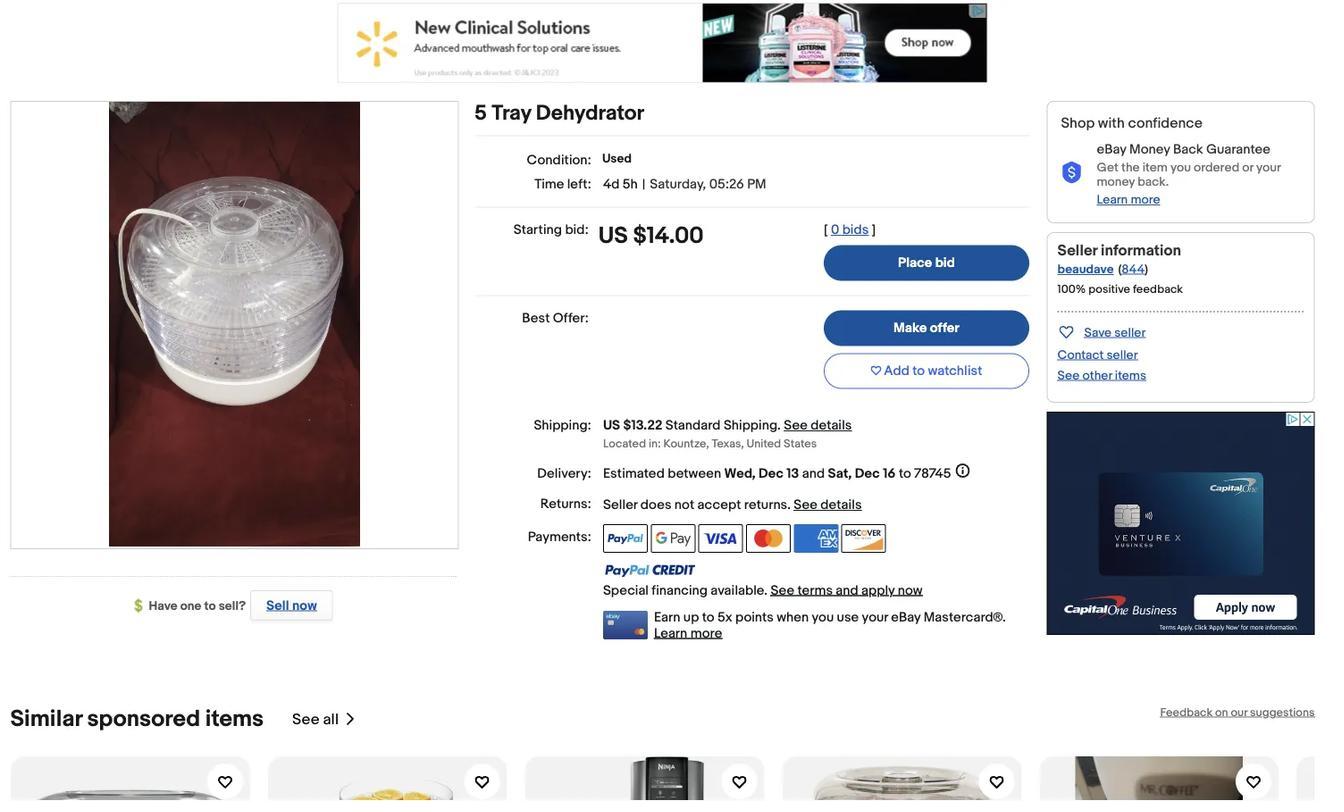 Task type: vqa. For each thing, say whether or not it's contained in the screenshot.
top more
yes



Task type: describe. For each thing, give the bounding box(es) containing it.
make offer
[[894, 321, 960, 337]]

saturday,
[[650, 177, 706, 193]]

earn up to 5x points when you use your ebay mastercard®.
[[654, 610, 1006, 626]]

bid:
[[565, 223, 589, 239]]

american express image
[[794, 525, 839, 554]]

0 vertical spatial see details link
[[784, 418, 852, 434]]

estimated between wed, dec 13 and sat, dec 16 to 78745
[[603, 466, 951, 482]]

1 vertical spatial items
[[205, 707, 264, 734]]

and for terms
[[836, 583, 859, 599]]

have
[[149, 599, 178, 614]]

texas,
[[712, 438, 744, 451]]

terms
[[798, 583, 833, 599]]

ordered
[[1194, 161, 1240, 176]]

to inside button
[[913, 364, 925, 380]]

to left 5x at right
[[702, 610, 715, 626]]

(
[[1119, 262, 1122, 277]]

844 link
[[1122, 262, 1145, 277]]

See all text field
[[292, 711, 339, 730]]

sell now
[[266, 598, 317, 614]]

other
[[1083, 369, 1112, 384]]

one
[[180, 599, 202, 614]]

ebay inside ebay money back guarantee get the item you ordered or your money back. learn more
[[1097, 142, 1127, 158]]

seller does not accept returns . see details
[[603, 498, 862, 514]]

save
[[1085, 326, 1112, 341]]

seller for seller information
[[1058, 242, 1098, 260]]

discover image
[[842, 525, 886, 554]]

kountze,
[[664, 438, 709, 451]]

on
[[1215, 707, 1229, 720]]

shop with confidence
[[1061, 115, 1203, 132]]

us for us $13.22 standard shipping . see details located in: kountze, texas, united states
[[603, 418, 620, 434]]

sponsored
[[87, 707, 200, 734]]

mastercard®.
[[924, 610, 1006, 626]]

contact seller see other items
[[1058, 348, 1147, 384]]

add
[[884, 364, 910, 380]]

suggestions
[[1250, 707, 1315, 720]]

all
[[323, 711, 339, 730]]

sell
[[266, 598, 289, 614]]

you inside us $14.00 main content
[[812, 610, 834, 626]]

estimated
[[603, 466, 665, 482]]

seller information beaudave ( 844 ) 100% positive feedback
[[1058, 242, 1183, 297]]

returns:
[[540, 496, 592, 513]]

items inside contact seller see other items
[[1115, 369, 1147, 384]]

0 horizontal spatial now
[[292, 598, 317, 614]]

contact
[[1058, 348, 1104, 363]]

payments:
[[528, 530, 592, 546]]

best offer:
[[522, 311, 589, 327]]

financing
[[652, 583, 708, 599]]

have one to sell?
[[149, 599, 246, 614]]

ebay inside us $14.00 main content
[[891, 610, 921, 626]]

with
[[1098, 115, 1125, 132]]

does
[[641, 498, 672, 514]]

shop
[[1061, 115, 1095, 132]]

learn inside us $14.00 main content
[[654, 626, 688, 642]]

our
[[1231, 707, 1248, 720]]

100%
[[1058, 283, 1086, 297]]

see all link
[[292, 707, 357, 734]]

1 vertical spatial details
[[821, 498, 862, 514]]

learn more
[[654, 626, 722, 642]]

$13.22
[[623, 418, 663, 434]]

4d 5h | saturday, 05:26 pm
[[603, 177, 767, 193]]

time
[[535, 177, 564, 193]]

)
[[1145, 262, 1149, 277]]

5 tray dehydrator
[[475, 101, 644, 127]]

make offer link
[[824, 311, 1030, 347]]

bids
[[842, 223, 869, 239]]

wed,
[[724, 466, 756, 482]]

offer:
[[553, 311, 589, 327]]

dehydrator
[[536, 101, 644, 127]]

844
[[1122, 262, 1145, 277]]

your inside us $14.00 main content
[[862, 610, 888, 626]]

left:
[[567, 177, 592, 193]]

]
[[872, 223, 876, 239]]

standard
[[666, 418, 721, 434]]

learn inside ebay money back guarantee get the item you ordered or your money back. learn more
[[1097, 193, 1128, 208]]

the
[[1122, 161, 1140, 176]]

shipping
[[724, 418, 778, 434]]

sat,
[[828, 466, 852, 482]]

see other items link
[[1058, 369, 1147, 384]]

earn
[[654, 610, 681, 626]]

more inside ebay money back guarantee get the item you ordered or your money back. learn more
[[1131, 193, 1161, 208]]

see left all at bottom
[[292, 711, 320, 730]]

feedback on our suggestions
[[1160, 707, 1315, 720]]

ebay mastercard image
[[603, 612, 648, 640]]

16
[[883, 466, 896, 482]]

paypal credit image
[[603, 564, 696, 578]]

available.
[[711, 583, 768, 599]]

time left:
[[535, 177, 592, 193]]

now inside us $14.00 main content
[[898, 583, 923, 599]]

save seller button
[[1058, 322, 1146, 343]]

. inside us $13.22 standard shipping . see details located in: kountze, texas, united states
[[778, 418, 781, 434]]

to right the 16 at the right of the page
[[899, 466, 911, 482]]

positive
[[1089, 283, 1131, 297]]

5 tray dehydrator - picture 1 of 1 image
[[109, 100, 360, 547]]

place bid
[[898, 256, 955, 272]]

back.
[[1138, 175, 1169, 190]]

money
[[1130, 142, 1170, 158]]

[
[[824, 223, 828, 239]]

$14.00
[[633, 223, 704, 250]]

see up when
[[771, 583, 795, 599]]

delivery:
[[537, 466, 592, 482]]

see all
[[292, 711, 339, 730]]

bid
[[935, 256, 955, 272]]

returns
[[744, 498, 788, 514]]

us $14.00
[[598, 223, 704, 250]]

add to watchlist
[[884, 364, 983, 380]]

save seller
[[1085, 326, 1146, 341]]

learn more link for earn up to 5x points when you use your ebay mastercard®.
[[654, 626, 722, 642]]

see inside us $13.22 standard shipping . see details located in: kountze, texas, united states
[[784, 418, 808, 434]]



Task type: locate. For each thing, give the bounding box(es) containing it.
sell?
[[219, 599, 246, 614]]

0 vertical spatial ebay
[[1097, 142, 1127, 158]]

seller up beaudave
[[1058, 242, 1098, 260]]

1 vertical spatial seller
[[1107, 348, 1138, 363]]

see inside contact seller see other items
[[1058, 369, 1080, 384]]

1 vertical spatial see details link
[[794, 498, 862, 514]]

to
[[913, 364, 925, 380], [899, 466, 911, 482], [204, 599, 216, 614], [702, 610, 715, 626]]

0 vertical spatial you
[[1171, 161, 1191, 176]]

1 horizontal spatial your
[[1257, 161, 1281, 176]]

1 vertical spatial ebay
[[891, 610, 921, 626]]

us right bid:
[[598, 223, 628, 250]]

seller inside button
[[1115, 326, 1146, 341]]

up
[[684, 610, 699, 626]]

seller inside us $14.00 main content
[[603, 498, 638, 514]]

0 horizontal spatial your
[[862, 610, 888, 626]]

0 vertical spatial and
[[802, 466, 825, 482]]

5
[[475, 101, 487, 127]]

. down 13
[[788, 498, 791, 514]]

points
[[735, 610, 774, 626]]

guarantee
[[1207, 142, 1271, 158]]

learn more link down money
[[1097, 193, 1161, 208]]

condition:
[[527, 152, 592, 168]]

advertisement region
[[337, 3, 988, 84], [1047, 412, 1315, 636]]

0 vertical spatial seller
[[1115, 326, 1146, 341]]

0 horizontal spatial advertisement region
[[337, 3, 988, 84]]

1 vertical spatial learn more link
[[654, 626, 722, 642]]

place
[[898, 256, 932, 272]]

see
[[1058, 369, 1080, 384], [784, 418, 808, 434], [794, 498, 818, 514], [771, 583, 795, 599], [292, 711, 320, 730]]

starting
[[514, 223, 562, 239]]

details up states
[[811, 418, 852, 434]]

0 vertical spatial seller
[[1058, 242, 1098, 260]]

paypal image
[[603, 525, 648, 554]]

1 horizontal spatial and
[[836, 583, 859, 599]]

items
[[1115, 369, 1147, 384], [205, 707, 264, 734]]

seller for contact
[[1107, 348, 1138, 363]]

confidence
[[1128, 115, 1203, 132]]

1 horizontal spatial seller
[[1058, 242, 1098, 260]]

beaudave
[[1058, 263, 1114, 278]]

0 horizontal spatial dec
[[759, 466, 784, 482]]

information
[[1101, 242, 1182, 260]]

you inside ebay money back guarantee get the item you ordered or your money back. learn more
[[1171, 161, 1191, 176]]

1 vertical spatial you
[[812, 610, 834, 626]]

0 vertical spatial details
[[811, 418, 852, 434]]

1 vertical spatial .
[[788, 498, 791, 514]]

items right the other
[[1115, 369, 1147, 384]]

master card image
[[746, 525, 791, 554]]

us $14.00 main content
[[475, 101, 1031, 642]]

shipping:
[[534, 418, 592, 434]]

1 horizontal spatial now
[[898, 583, 923, 599]]

special financing available. see terms and apply now
[[603, 583, 923, 599]]

dec
[[759, 466, 784, 482], [855, 466, 880, 482]]

seller down save seller
[[1107, 348, 1138, 363]]

0 vertical spatial .
[[778, 418, 781, 434]]

place bid button
[[824, 246, 1030, 282]]

learn down financing
[[654, 626, 688, 642]]

see down 13
[[794, 498, 818, 514]]

us inside us $13.22 standard shipping . see details located in: kountze, texas, united states
[[603, 418, 620, 434]]

.
[[778, 418, 781, 434], [788, 498, 791, 514]]

your inside ebay money back guarantee get the item you ordered or your money back. learn more
[[1257, 161, 1281, 176]]

and up use
[[836, 583, 859, 599]]

now right the "sell" at the bottom
[[292, 598, 317, 614]]

learn
[[1097, 193, 1128, 208], [654, 626, 688, 642]]

money
[[1097, 175, 1135, 190]]

ebay
[[1097, 142, 1127, 158], [891, 610, 921, 626]]

1 horizontal spatial learn
[[1097, 193, 1128, 208]]

item
[[1143, 161, 1168, 176]]

0 vertical spatial more
[[1131, 193, 1161, 208]]

items left "see all"
[[205, 707, 264, 734]]

feedback
[[1160, 707, 1213, 720]]

1 horizontal spatial dec
[[855, 466, 880, 482]]

seller for save
[[1115, 326, 1146, 341]]

1 vertical spatial and
[[836, 583, 859, 599]]

1 horizontal spatial you
[[1171, 161, 1191, 176]]

1 vertical spatial us
[[603, 418, 620, 434]]

details down sat,
[[821, 498, 862, 514]]

dec left the 16 at the right of the page
[[855, 466, 880, 482]]

0 vertical spatial advertisement region
[[337, 3, 988, 84]]

see terms and apply now link
[[771, 583, 923, 599]]

you down back
[[1171, 161, 1191, 176]]

us up "located" in the bottom of the page
[[603, 418, 620, 434]]

0 bids link
[[831, 223, 869, 239]]

1 horizontal spatial ebay
[[1097, 142, 1127, 158]]

1 horizontal spatial more
[[1131, 193, 1161, 208]]

seller for seller does not accept returns
[[603, 498, 638, 514]]

learn down money
[[1097, 193, 1128, 208]]

us for us $14.00
[[598, 223, 628, 250]]

more inside us $14.00 main content
[[691, 626, 722, 642]]

0 horizontal spatial learn
[[654, 626, 688, 642]]

learn more link for ebay money back guarantee
[[1097, 193, 1161, 208]]

sell now link
[[246, 591, 333, 622]]

your down apply at the bottom right
[[862, 610, 888, 626]]

1 vertical spatial learn
[[654, 626, 688, 642]]

0 vertical spatial learn
[[1097, 193, 1128, 208]]

05:26
[[709, 177, 744, 193]]

1 horizontal spatial advertisement region
[[1047, 412, 1315, 636]]

[ 0 bids ]
[[824, 223, 876, 239]]

to right the one
[[204, 599, 216, 614]]

beaudave link
[[1058, 263, 1114, 278]]

seller inside seller information beaudave ( 844 ) 100% positive feedback
[[1058, 242, 1098, 260]]

to right add
[[913, 364, 925, 380]]

and right 13
[[802, 466, 825, 482]]

learn more link down financing
[[654, 626, 722, 642]]

dec left 13
[[759, 466, 784, 482]]

us
[[598, 223, 628, 250], [603, 418, 620, 434]]

13
[[787, 466, 799, 482]]

pm
[[747, 177, 767, 193]]

1 vertical spatial seller
[[603, 498, 638, 514]]

details inside us $13.22 standard shipping . see details located in: kountze, texas, united states
[[811, 418, 852, 434]]

0 horizontal spatial ebay
[[891, 610, 921, 626]]

use
[[837, 610, 859, 626]]

seller up paypal 'image' on the left of the page
[[603, 498, 638, 514]]

more down back.
[[1131, 193, 1161, 208]]

0 horizontal spatial more
[[691, 626, 722, 642]]

0 vertical spatial items
[[1115, 369, 1147, 384]]

offer
[[930, 321, 960, 337]]

your right or
[[1257, 161, 1281, 176]]

used
[[602, 152, 632, 167]]

google pay image
[[651, 525, 696, 554]]

similar sponsored items
[[10, 707, 264, 734]]

1 vertical spatial advertisement region
[[1047, 412, 1315, 636]]

1 dec from the left
[[759, 466, 784, 482]]

feedback
[[1133, 283, 1183, 297]]

more
[[1131, 193, 1161, 208], [691, 626, 722, 642]]

see details link up states
[[784, 418, 852, 434]]

1 vertical spatial more
[[691, 626, 722, 642]]

similar
[[10, 707, 82, 734]]

learn more link inside us $14.00 main content
[[654, 626, 722, 642]]

you left use
[[812, 610, 834, 626]]

now right apply at the bottom right
[[898, 583, 923, 599]]

0 horizontal spatial and
[[802, 466, 825, 482]]

see up states
[[784, 418, 808, 434]]

us $13.22 standard shipping . see details located in: kountze, texas, united states
[[603, 418, 852, 451]]

0 horizontal spatial seller
[[603, 498, 638, 514]]

when
[[777, 610, 809, 626]]

2 dec from the left
[[855, 466, 880, 482]]

in:
[[649, 438, 661, 451]]

0 vertical spatial your
[[1257, 161, 1281, 176]]

between
[[668, 466, 721, 482]]

0 horizontal spatial items
[[205, 707, 264, 734]]

dollar sign image
[[135, 600, 149, 614]]

and for 13
[[802, 466, 825, 482]]

learn more link
[[1097, 193, 1161, 208], [654, 626, 722, 642]]

1 horizontal spatial items
[[1115, 369, 1147, 384]]

seller inside contact seller see other items
[[1107, 348, 1138, 363]]

feedback on our suggestions link
[[1160, 707, 1315, 720]]

1 vertical spatial your
[[862, 610, 888, 626]]

seller right the save on the right of page
[[1115, 326, 1146, 341]]

0 horizontal spatial you
[[812, 610, 834, 626]]

0 horizontal spatial .
[[778, 418, 781, 434]]

1 horizontal spatial learn more link
[[1097, 193, 1161, 208]]

apply
[[862, 583, 895, 599]]

see down contact
[[1058, 369, 1080, 384]]

with details__icon image
[[1061, 162, 1083, 185]]

ebay down apply at the bottom right
[[891, 610, 921, 626]]

watchlist
[[928, 364, 983, 380]]

1 horizontal spatial .
[[788, 498, 791, 514]]

add to watchlist button
[[824, 354, 1030, 390]]

get
[[1097, 161, 1119, 176]]

0 vertical spatial learn more link
[[1097, 193, 1161, 208]]

starting bid:
[[514, 223, 589, 239]]

see details link down sat,
[[794, 498, 862, 514]]

0 horizontal spatial learn more link
[[654, 626, 722, 642]]

visa image
[[699, 525, 743, 554]]

4d
[[603, 177, 620, 193]]

0
[[831, 223, 839, 239]]

ebay up get
[[1097, 142, 1127, 158]]

0 vertical spatial us
[[598, 223, 628, 250]]

more right earn
[[691, 626, 722, 642]]

. up united
[[778, 418, 781, 434]]

and
[[802, 466, 825, 482], [836, 583, 859, 599]]

ebay money back guarantee get the item you ordered or your money back. learn more
[[1097, 142, 1281, 208]]

contact seller link
[[1058, 348, 1138, 363]]

now
[[898, 583, 923, 599], [292, 598, 317, 614]]



